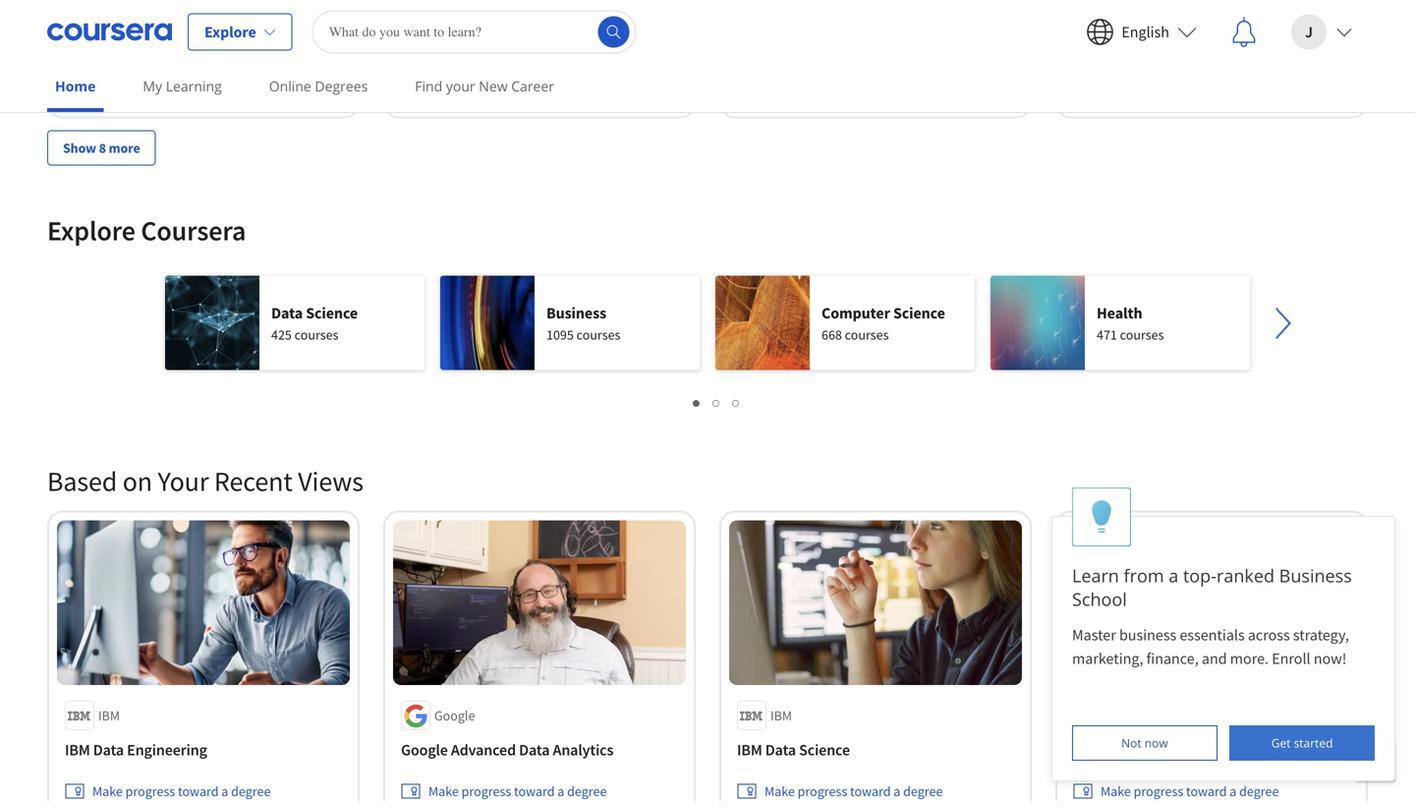 Task type: describe. For each thing, give the bounding box(es) containing it.
a inside learn from a top-ranked business school
[[1169, 564, 1179, 588]]

analytics inside "based on your recent views collection" element
[[553, 740, 614, 760]]

science inside 'link'
[[799, 740, 850, 760]]

progress inside make progress toward a degree professional certificate
[[125, 54, 175, 72]]

explore for explore coursera
[[47, 213, 136, 248]]

now!
[[1314, 649, 1347, 668]]

across
[[1248, 625, 1290, 645]]

master business essentials across strategy, marketing, finance, and more. enroll now!
[[1072, 625, 1353, 668]]

ibm data engineering link
[[65, 738, 342, 762]]

business image
[[440, 276, 535, 370]]

driven
[[1261, 12, 1305, 32]]

business
[[1120, 625, 1177, 645]]

j button
[[1276, 0, 1368, 63]]

degree for google advanced data analytics
[[567, 782, 607, 800]]

coursera image
[[47, 16, 172, 48]]

toward inside make progress toward a degree professional certificate
[[178, 54, 219, 72]]

find your new career link
[[407, 64, 562, 108]]

now
[[1145, 735, 1169, 751]]

my
[[143, 77, 162, 95]]

engineering
[[127, 740, 207, 760]]

computer
[[822, 303, 890, 323]]

get started link
[[1230, 725, 1375, 761]]

make for ibm data science
[[765, 782, 795, 800]]

degree for ibm data science
[[904, 782, 943, 800]]

school
[[1072, 587, 1127, 611]]

show
[[63, 139, 96, 157]]

based on your recent views
[[47, 464, 364, 498]]

data inside "data science 425 courses"
[[271, 303, 303, 323]]

show 8 more button
[[47, 130, 156, 166]]

degree inside make progress toward a degree professional certificate
[[231, 54, 271, 72]]

8
[[99, 139, 106, 157]]

master
[[1072, 625, 1116, 645]]

online degrees link
[[261, 64, 376, 108]]

certificate
[[139, 82, 198, 100]]

data science 425 courses
[[271, 303, 358, 343]]

english
[[1122, 22, 1170, 42]]

not now
[[1122, 735, 1169, 751]]

health 471 courses
[[1097, 303, 1164, 343]]

home link
[[47, 64, 104, 112]]

decisions
[[1073, 36, 1137, 55]]

home
[[55, 77, 96, 95]]

progress for google business intelligence
[[1134, 782, 1184, 800]]

recent
[[214, 464, 293, 498]]

learn sql basics for data science
[[401, 12, 623, 32]]

learn for learn from a top-ranked business school
[[1072, 564, 1119, 588]]

business inside business 1095 courses
[[547, 303, 607, 323]]

health image
[[991, 276, 1085, 370]]

enroll
[[1272, 649, 1311, 668]]

a inside make progress toward a degree professional certificate
[[221, 54, 228, 72]]

coursera
[[141, 213, 246, 248]]

progress for ibm data engineering
[[125, 782, 175, 800]]

find
[[415, 77, 443, 95]]

ibm data engineering
[[65, 740, 207, 760]]

make progress toward a degree for science
[[765, 782, 943, 800]]

ibm inside 'link'
[[737, 740, 763, 760]]

425
[[271, 326, 292, 343]]

a for ibm data science
[[894, 782, 901, 800]]

science inside computer science 668 courses
[[894, 303, 945, 323]]

more
[[109, 139, 140, 157]]

your
[[446, 77, 475, 95]]

strategy,
[[1294, 625, 1350, 645]]

courses inside "data science 425 courses"
[[295, 326, 339, 343]]

move carousel right image
[[1260, 300, 1307, 347]]

and
[[1202, 649, 1227, 668]]

make inside ask questions to make data-driven decisions
[[1187, 12, 1222, 32]]

learning
[[166, 77, 222, 95]]

google for top google advanced data analytics link
[[65, 12, 112, 32]]

data inside 'link'
[[766, 740, 796, 760]]

j
[[1306, 22, 1313, 42]]

google business intelligence link
[[1073, 738, 1351, 762]]

learn sql basics for data science link
[[401, 10, 678, 34]]

make for ibm data engineering
[[92, 782, 123, 800]]

google for google business intelligence link on the bottom right of page
[[1073, 740, 1120, 760]]

to
[[1170, 12, 1184, 32]]

progress for ibm data science
[[798, 782, 848, 800]]

1 vertical spatial google advanced data analytics link
[[401, 738, 678, 762]]

google advanced data analytics for top google advanced data analytics link
[[65, 12, 277, 32]]

471
[[1097, 326, 1118, 343]]

explore button
[[188, 13, 293, 51]]

explore coursera
[[47, 213, 246, 248]]

english button
[[1071, 0, 1213, 63]]

advanced for top google advanced data analytics link
[[115, 12, 180, 32]]

a for google advanced data analytics
[[558, 782, 565, 800]]

google business intelligence
[[1073, 740, 1263, 760]]

progress for google advanced data analytics
[[462, 782, 511, 800]]

based on your recent views collection element
[[35, 432, 1380, 801]]

views
[[298, 464, 364, 498]]

668
[[822, 326, 842, 343]]

learn for learn sql basics for data science
[[401, 12, 439, 32]]

based
[[47, 464, 117, 498]]

online
[[269, 77, 311, 95]]

basics
[[472, 12, 514, 32]]

specialization
[[401, 82, 482, 100]]

data-
[[1225, 12, 1261, 32]]

make progress toward a degree for intelligence
[[1101, 782, 1279, 800]]

What do you want to learn? text field
[[312, 10, 637, 54]]



Task type: vqa. For each thing, say whether or not it's contained in the screenshot.


Task type: locate. For each thing, give the bounding box(es) containing it.
health
[[1097, 303, 1143, 323]]

courses down health in the top of the page
[[1120, 326, 1164, 343]]

ask
[[1073, 12, 1097, 32]]

science inside 'explore with a coursera plus subscription collection' element
[[573, 12, 623, 32]]

ibm
[[98, 707, 120, 724], [771, 707, 792, 724], [65, 740, 90, 760], [737, 740, 763, 760]]

4 courses from the left
[[1120, 326, 1164, 343]]

my learning link
[[135, 64, 230, 108]]

3 courses from the left
[[845, 326, 889, 343]]

learn left the sql
[[401, 12, 439, 32]]

None search field
[[312, 10, 637, 54]]

0 horizontal spatial business
[[547, 303, 607, 323]]

2 make progress toward a degree from the left
[[429, 782, 607, 800]]

make progress toward a degree for data
[[429, 782, 607, 800]]

computer science 668 courses
[[822, 303, 945, 343]]

1 vertical spatial advanced
[[451, 740, 516, 760]]

courses down computer at the top of the page
[[845, 326, 889, 343]]

intelligence
[[1185, 740, 1263, 760]]

alice element
[[1052, 488, 1396, 781]]

1 courses from the left
[[295, 326, 339, 343]]

0 vertical spatial google advanced data analytics link
[[65, 10, 342, 34]]

advanced inside "based on your recent views collection" element
[[451, 740, 516, 760]]

new
[[479, 77, 508, 95]]

get
[[1272, 735, 1291, 751]]

toward for ibm data engineering
[[178, 782, 219, 800]]

advanced for bottommost google advanced data analytics link
[[451, 740, 516, 760]]

google advanced data analytics inside "based on your recent views collection" element
[[401, 740, 614, 760]]

a
[[221, 54, 228, 72], [1169, 564, 1179, 588], [221, 782, 228, 800], [558, 782, 565, 800], [894, 782, 901, 800], [1230, 782, 1237, 800]]

get started
[[1272, 735, 1333, 751]]

1 horizontal spatial analytics
[[553, 740, 614, 760]]

1 horizontal spatial advanced
[[451, 740, 516, 760]]

0 horizontal spatial google advanced data analytics
[[65, 12, 277, 32]]

toward
[[178, 54, 219, 72], [178, 782, 219, 800], [514, 782, 555, 800], [850, 782, 891, 800], [1186, 782, 1227, 800]]

top-
[[1183, 564, 1217, 588]]

1 horizontal spatial learn
[[1072, 564, 1119, 588]]

1095
[[547, 326, 574, 343]]

progress
[[125, 54, 175, 72], [125, 782, 175, 800], [462, 782, 511, 800], [798, 782, 848, 800], [1134, 782, 1184, 800]]

started
[[1294, 735, 1333, 751]]

google advanced data analytics for bottommost google advanced data analytics link
[[401, 740, 614, 760]]

make progress toward a degree for engineering
[[92, 782, 271, 800]]

google advanced data analytics
[[65, 12, 277, 32], [401, 740, 614, 760]]

essentials
[[1180, 625, 1245, 645]]

advanced
[[115, 12, 180, 32], [451, 740, 516, 760]]

0 vertical spatial explore
[[204, 22, 256, 42]]

explore down show 8 more
[[47, 213, 136, 248]]

degree for google business intelligence
[[1240, 782, 1279, 800]]

learn
[[401, 12, 439, 32], [1072, 564, 1119, 588]]

professional
[[65, 82, 136, 100]]

0 vertical spatial analytics
[[217, 12, 277, 32]]

learn from a top-ranked business school
[[1072, 564, 1352, 611]]

2 horizontal spatial business
[[1280, 564, 1352, 588]]

1 vertical spatial explore
[[47, 213, 136, 248]]

google for bottommost google advanced data analytics link
[[401, 740, 448, 760]]

not
[[1122, 735, 1142, 751]]

make inside make progress toward a degree professional certificate
[[92, 54, 123, 72]]

learn inside learn from a top-ranked business school
[[1072, 564, 1119, 588]]

3 make progress toward a degree from the left
[[765, 782, 943, 800]]

google advanced data analytics inside 'explore with a coursera plus subscription collection' element
[[65, 12, 277, 32]]

lightbulb tip image
[[1091, 500, 1112, 534]]

courses inside health 471 courses
[[1120, 326, 1164, 343]]

ask questions to make data-driven decisions
[[1073, 12, 1305, 55]]

explore for explore
[[204, 22, 256, 42]]

for
[[517, 12, 536, 32]]

a for google business intelligence
[[1230, 782, 1237, 800]]

toward for ibm data science
[[850, 782, 891, 800]]

toward for google advanced data analytics
[[514, 782, 555, 800]]

advanced inside 'explore with a coursera plus subscription collection' element
[[115, 12, 180, 32]]

business 1095 courses
[[547, 303, 621, 343]]

make for google advanced data analytics
[[429, 782, 459, 800]]

career
[[511, 77, 554, 95]]

degree for ibm data engineering
[[231, 782, 271, 800]]

courses
[[295, 326, 339, 343], [577, 326, 621, 343], [845, 326, 889, 343], [1120, 326, 1164, 343]]

ibm data science
[[737, 740, 850, 760]]

0 horizontal spatial analytics
[[217, 12, 277, 32]]

learn inside learn sql basics for data science link
[[401, 12, 439, 32]]

0 vertical spatial learn
[[401, 12, 439, 32]]

1 make progress toward a degree from the left
[[92, 782, 271, 800]]

explore up learning
[[204, 22, 256, 42]]

computer science image
[[716, 276, 810, 370]]

1 horizontal spatial google advanced data analytics
[[401, 740, 614, 760]]

courses inside computer science 668 courses
[[845, 326, 889, 343]]

ask questions to make data-driven decisions link
[[1073, 10, 1351, 57]]

not now button
[[1072, 725, 1218, 761]]

google inside 'explore with a coursera plus subscription collection' element
[[65, 12, 112, 32]]

degrees
[[315, 77, 368, 95]]

more.
[[1231, 649, 1269, 668]]

1 vertical spatial google advanced data analytics
[[401, 740, 614, 760]]

0 vertical spatial business
[[547, 303, 607, 323]]

toward for google business intelligence
[[1186, 782, 1227, 800]]

help center image
[[1364, 750, 1388, 774]]

make
[[1187, 12, 1222, 32], [92, 54, 123, 72], [92, 782, 123, 800], [429, 782, 459, 800], [765, 782, 795, 800], [1101, 782, 1131, 800]]

find your new career
[[415, 77, 554, 95]]

marketing,
[[1072, 649, 1144, 668]]

1 horizontal spatial explore
[[204, 22, 256, 42]]

0 horizontal spatial advanced
[[115, 12, 180, 32]]

business inside google business intelligence link
[[1123, 740, 1182, 760]]

my learning
[[143, 77, 222, 95]]

1 horizontal spatial business
[[1123, 740, 1182, 760]]

ibm data science link
[[737, 738, 1014, 762]]

learn left from
[[1072, 564, 1119, 588]]

1 vertical spatial analytics
[[553, 740, 614, 760]]

1 vertical spatial learn
[[1072, 564, 1119, 588]]

0 vertical spatial advanced
[[115, 12, 180, 32]]

0 horizontal spatial explore
[[47, 213, 136, 248]]

2 vertical spatial business
[[1123, 740, 1182, 760]]

explore
[[204, 22, 256, 42], [47, 213, 136, 248]]

on
[[123, 464, 152, 498]]

2 courses from the left
[[577, 326, 621, 343]]

data
[[183, 12, 214, 32], [539, 12, 569, 32], [271, 303, 303, 323], [93, 740, 124, 760], [519, 740, 550, 760], [766, 740, 796, 760]]

explore with a coursera plus subscription collection element
[[35, 0, 1380, 197]]

business inside learn from a top-ranked business school
[[1280, 564, 1352, 588]]

show 8 more
[[63, 139, 140, 157]]

courses right 1095
[[577, 326, 621, 343]]

courses inside business 1095 courses
[[577, 326, 621, 343]]

0 vertical spatial google advanced data analytics
[[65, 12, 277, 32]]

questions
[[1100, 12, 1167, 32]]

your
[[158, 464, 209, 498]]

finance,
[[1147, 649, 1199, 668]]

data science image
[[165, 276, 260, 370]]

a for ibm data engineering
[[221, 782, 228, 800]]

4 make progress toward a degree from the left
[[1101, 782, 1279, 800]]

business
[[547, 303, 607, 323], [1280, 564, 1352, 588], [1123, 740, 1182, 760]]

ranked
[[1217, 564, 1275, 588]]

explore inside popup button
[[204, 22, 256, 42]]

science inside "data science 425 courses"
[[306, 303, 358, 323]]

analytics inside 'explore with a coursera plus subscription collection' element
[[217, 12, 277, 32]]

from
[[1124, 564, 1164, 588]]

0 horizontal spatial google advanced data analytics link
[[65, 10, 342, 34]]

make progress toward a degree professional certificate
[[65, 54, 271, 100]]

1 horizontal spatial google advanced data analytics link
[[401, 738, 678, 762]]

make for google business intelligence
[[1101, 782, 1131, 800]]

google
[[65, 12, 112, 32], [434, 707, 475, 724], [1107, 707, 1148, 724], [401, 740, 448, 760], [1073, 740, 1120, 760]]

sql
[[442, 12, 469, 32]]

online degrees
[[269, 77, 368, 95]]

1 vertical spatial business
[[1280, 564, 1352, 588]]

0 horizontal spatial learn
[[401, 12, 439, 32]]

courses right 425
[[295, 326, 339, 343]]

analytics
[[217, 12, 277, 32], [553, 740, 614, 760]]



